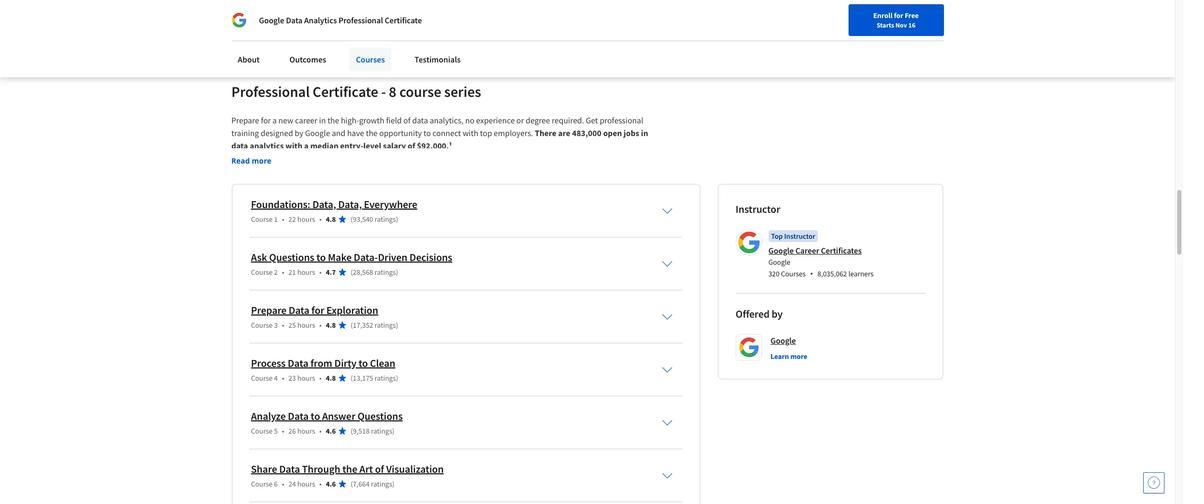 Task type: describe. For each thing, give the bounding box(es) containing it.
get
[[586, 115, 598, 126]]

hours for share
[[298, 480, 315, 489]]

google link
[[771, 335, 796, 347]]

to left make at left
[[317, 251, 326, 264]]

answer
[[322, 410, 356, 423]]

( 28,568 ratings )
[[351, 268, 398, 277]]

no
[[465, 115, 475, 126]]

for for prepare
[[261, 115, 271, 126]]

1 vertical spatial professional
[[231, 82, 310, 101]]

-
[[381, 82, 386, 101]]

opportunity
[[379, 128, 422, 138]]

professional
[[600, 115, 644, 126]]

in for growth
[[319, 115, 326, 126]]

performance
[[377, 16, 423, 27]]

with inside prepare for a new career in the high-growth field of data analytics, no experience or degree required. get professional training designed by google and have the opportunity to connect with top employers.
[[463, 128, 479, 138]]

your inside the find your new career link
[[897, 12, 911, 22]]

course for prepare
[[251, 321, 273, 330]]

social
[[289, 16, 310, 27]]

( for dirty
[[351, 374, 353, 383]]

data-
[[354, 251, 378, 264]]

483,000
[[572, 128, 602, 138]]

• inside top instructor google career certificates google 320 courses • 8,035,062 learners
[[810, 268, 814, 280]]

0 vertical spatial questions
[[269, 251, 314, 264]]

24
[[289, 480, 296, 489]]

8,035,062
[[818, 269, 847, 279]]

( for answer
[[351, 427, 353, 436]]

• left 4.7
[[320, 268, 322, 277]]

( 13,175 ratings )
[[351, 374, 398, 383]]

ratings for make
[[375, 268, 396, 277]]

offered
[[736, 308, 770, 321]]

course 5 • 26 hours •
[[251, 427, 322, 436]]

share for share data through the art of visualization
[[251, 463, 277, 476]]

data for share
[[279, 463, 300, 476]]

free
[[905, 11, 919, 20]]

top
[[772, 232, 783, 241]]

( for exploration
[[351, 321, 353, 330]]

about
[[238, 54, 260, 65]]

course 1 • 22 hours •
[[251, 215, 322, 224]]

courses inside top instructor google career certificates google 320 courses • 8,035,062 learners
[[781, 269, 806, 279]]

hours for ask
[[298, 268, 315, 277]]

and inside prepare for a new career in the high-growth field of data analytics, no experience or degree required. get professional training designed by google and have the opportunity to connect with top employers.
[[332, 128, 346, 138]]

foundations: data, data, everywhere link
[[251, 198, 418, 211]]

4.6 for to
[[326, 427, 336, 436]]

new
[[279, 115, 294, 126]]

28,568
[[353, 268, 373, 277]]

analyze data to answer questions
[[251, 410, 403, 423]]

• down prepare data for exploration link
[[320, 321, 322, 330]]

career for google
[[796, 245, 820, 256]]

find your new career
[[881, 12, 948, 22]]

0 vertical spatial in
[[351, 16, 358, 27]]

employers.
[[494, 128, 533, 138]]

google up 320
[[769, 258, 791, 267]]

growth
[[359, 115, 385, 126]]

to inside prepare for a new career in the high-growth field of data analytics, no experience or degree required. get professional training designed by google and have the opportunity to connect with top employers.
[[424, 128, 431, 138]]

with inside "there are 483,000 open jobs in data analytics with a median entry-level salary of $92,000.¹"
[[286, 140, 303, 151]]

7,664
[[353, 480, 370, 489]]

analytics
[[304, 15, 337, 25]]

1 vertical spatial by
[[772, 308, 783, 321]]

more for learn more
[[791, 352, 808, 362]]

for for enroll
[[894, 11, 904, 20]]

5
[[274, 427, 278, 436]]

review
[[424, 16, 448, 27]]

2 vertical spatial for
[[312, 304, 325, 317]]

ask
[[251, 251, 267, 264]]

google career certificates link
[[769, 245, 862, 256]]

median
[[310, 140, 339, 151]]

0 horizontal spatial your
[[359, 16, 375, 27]]

read
[[231, 156, 250, 166]]

prepare data for exploration link
[[251, 304, 378, 317]]

process
[[251, 357, 286, 370]]

new
[[912, 12, 926, 22]]

( for the
[[351, 480, 353, 489]]

1 horizontal spatial the
[[343, 463, 358, 476]]

1 data, from the left
[[313, 198, 336, 211]]

career for new
[[927, 12, 948, 22]]

share data through the art of visualization link
[[251, 463, 444, 476]]

course 2 • 21 hours •
[[251, 268, 322, 277]]

( for everywhere
[[351, 215, 353, 224]]

( 9,518 ratings )
[[351, 427, 395, 436]]

course for ask
[[251, 268, 273, 277]]

ask questions to make data-driven decisions link
[[251, 251, 453, 264]]

ask questions to make data-driven decisions
[[251, 251, 453, 264]]

analytics,
[[430, 115, 464, 126]]

to up 13,175
[[359, 357, 368, 370]]

6
[[274, 480, 278, 489]]

google left social
[[259, 15, 284, 25]]

outcomes link
[[283, 48, 333, 71]]

share for share it on social media and in your performance review
[[250, 16, 270, 27]]

1
[[274, 215, 278, 224]]

experience
[[476, 115, 515, 126]]

google down top on the top right
[[769, 245, 794, 256]]

) for process data from dirty to clean
[[396, 374, 398, 383]]

23
[[289, 374, 296, 383]]

0 horizontal spatial certificate
[[313, 82, 379, 101]]

4.7
[[326, 268, 336, 277]]

open
[[603, 128, 622, 138]]

4.8 for data,
[[326, 215, 336, 224]]

it
[[272, 16, 277, 27]]

data inside "there are 483,000 open jobs in data analytics with a median entry-level salary of $92,000.¹"
[[231, 140, 248, 151]]

learn
[[771, 352, 789, 362]]

0 horizontal spatial the
[[328, 115, 339, 126]]

driven
[[378, 251, 408, 264]]

21
[[289, 268, 296, 277]]

• right 2
[[282, 268, 284, 277]]

) for share data through the art of visualization
[[392, 480, 395, 489]]

make
[[328, 251, 352, 264]]

25
[[289, 321, 296, 330]]

learners
[[849, 269, 874, 279]]

series
[[444, 82, 481, 101]]

instructor inside top instructor google career certificates google 320 courses • 8,035,062 learners
[[785, 232, 816, 241]]

degree
[[526, 115, 550, 126]]

2 vertical spatial of
[[375, 463, 384, 476]]

4.8 for from
[[326, 374, 336, 383]]

salary
[[383, 140, 406, 151]]

process data from dirty to clean link
[[251, 357, 396, 370]]

share it on social media and in your performance review
[[250, 16, 448, 27]]

offered by
[[736, 308, 783, 321]]

career
[[295, 115, 318, 126]]

top instructor google career certificates google 320 courses • 8,035,062 learners
[[769, 232, 874, 280]]

dirty
[[335, 357, 357, 370]]

22
[[289, 215, 296, 224]]

prepare for prepare data for exploration
[[251, 304, 287, 317]]

hours for process
[[298, 374, 315, 383]]

3
[[274, 321, 278, 330]]

) for foundations: data, data, everywhere
[[396, 215, 398, 224]]

0 vertical spatial certificate
[[385, 15, 422, 25]]

to left answer
[[311, 410, 320, 423]]

a inside prepare for a new career in the high-growth field of data analytics, no experience or degree required. get professional training designed by google and have the opportunity to connect with top employers.
[[273, 115, 277, 126]]

enroll for free starts nov 16
[[874, 11, 919, 29]]

google career certificates image
[[738, 231, 761, 255]]

share data through the art of visualization
[[251, 463, 444, 476]]

) for analyze data to answer questions
[[392, 427, 395, 436]]

outcomes
[[290, 54, 326, 65]]



Task type: locate. For each thing, give the bounding box(es) containing it.
0 horizontal spatial a
[[273, 115, 277, 126]]

3 4.8 from the top
[[326, 374, 336, 383]]

4.8 down the prepare data for exploration
[[326, 321, 336, 330]]

courses link
[[350, 48, 391, 71]]

0 vertical spatial and
[[336, 16, 349, 27]]

enroll
[[874, 11, 893, 20]]

) right the 9,518
[[392, 427, 395, 436]]

help center image
[[1148, 477, 1161, 490]]

for up designed
[[261, 115, 271, 126]]

4.8 for for
[[326, 321, 336, 330]]

level
[[364, 140, 381, 151]]

) for ask questions to make data-driven decisions
[[396, 268, 398, 277]]

1 vertical spatial data
[[231, 140, 248, 151]]

0 vertical spatial 4.8
[[326, 215, 336, 224]]

nov
[[896, 21, 908, 29]]

2 4.8 from the top
[[326, 321, 336, 330]]

more for read more
[[252, 156, 272, 166]]

course left 6
[[251, 480, 273, 489]]

the left high-
[[328, 115, 339, 126]]

0 horizontal spatial in
[[319, 115, 326, 126]]

of right "field"
[[404, 115, 411, 126]]

0 vertical spatial career
[[927, 12, 948, 22]]

in right career
[[319, 115, 326, 126]]

jobs
[[624, 128, 640, 138]]

a left new
[[273, 115, 277, 126]]

4.6
[[326, 427, 336, 436], [326, 480, 336, 489]]

0 horizontal spatial courses
[[356, 54, 385, 65]]

required.
[[552, 115, 584, 126]]

( down foundations: data, data, everywhere
[[351, 215, 353, 224]]

1 vertical spatial a
[[304, 140, 309, 151]]

about link
[[231, 48, 266, 71]]

data up 25
[[289, 304, 310, 317]]

( for make
[[351, 268, 353, 277]]

data up 26
[[288, 410, 309, 423]]

( 7,664 ratings )
[[351, 480, 395, 489]]

prepare for a new career in the high-growth field of data analytics, no experience or degree required. get professional training designed by google and have the opportunity to connect with top employers.
[[231, 115, 645, 138]]

6 course from the top
[[251, 480, 273, 489]]

0 vertical spatial of
[[404, 115, 411, 126]]

course left 1
[[251, 215, 273, 224]]

entry-
[[340, 140, 364, 151]]

with down designed
[[286, 140, 303, 151]]

1 4.6 from the top
[[326, 427, 336, 436]]

ratings for everywhere
[[375, 215, 396, 224]]

16
[[909, 21, 916, 29]]

designed
[[261, 128, 293, 138]]

1 vertical spatial 4.8
[[326, 321, 336, 330]]

find your new career link
[[876, 11, 953, 24]]

prepare up "3"
[[251, 304, 287, 317]]

a inside "there are 483,000 open jobs in data analytics with a median entry-level salary of $92,000.¹"
[[304, 140, 309, 151]]

in for with
[[641, 128, 649, 138]]

clean
[[370, 357, 396, 370]]

1 vertical spatial in
[[319, 115, 326, 126]]

• left 8,035,062
[[810, 268, 814, 280]]

8
[[389, 82, 397, 101]]

•
[[282, 215, 284, 224], [320, 215, 322, 224], [282, 268, 284, 277], [320, 268, 322, 277], [810, 268, 814, 280], [282, 321, 284, 330], [320, 321, 322, 330], [282, 374, 284, 383], [320, 374, 322, 383], [282, 427, 284, 436], [320, 427, 322, 436], [282, 480, 284, 489], [320, 480, 322, 489]]

more right learn
[[791, 352, 808, 362]]

0 vertical spatial the
[[328, 115, 339, 126]]

0 vertical spatial with
[[463, 128, 479, 138]]

media
[[312, 16, 334, 27]]

data right 'it' at the top left
[[286, 15, 303, 25]]

2 vertical spatial the
[[343, 463, 358, 476]]

2 horizontal spatial in
[[641, 128, 649, 138]]

questions up ( 9,518 ratings )
[[358, 410, 403, 423]]

certificate left review
[[385, 15, 422, 25]]

instructor up top on the top right
[[736, 203, 781, 216]]

0 vertical spatial prepare
[[231, 115, 259, 126]]

and right media
[[336, 16, 349, 27]]

have
[[347, 128, 364, 138]]

and left "have"
[[332, 128, 346, 138]]

1 vertical spatial questions
[[358, 410, 403, 423]]

hours for prepare
[[298, 321, 315, 330]]

foundations:
[[251, 198, 311, 211]]

data for prepare
[[289, 304, 310, 317]]

)
[[396, 215, 398, 224], [396, 268, 398, 277], [396, 321, 398, 330], [396, 374, 398, 383], [392, 427, 395, 436], [392, 480, 395, 489]]

93,540
[[353, 215, 373, 224]]

None search field
[[151, 7, 406, 28]]

questions
[[269, 251, 314, 264], [358, 410, 403, 423]]

of right art
[[375, 463, 384, 476]]

0 horizontal spatial with
[[286, 140, 303, 151]]

( down ask questions to make data-driven decisions link
[[351, 268, 353, 277]]

0 horizontal spatial data,
[[313, 198, 336, 211]]

data, up course 1 • 22 hours •
[[313, 198, 336, 211]]

• right 5
[[282, 427, 284, 436]]

1 vertical spatial more
[[791, 352, 808, 362]]

1 horizontal spatial professional
[[339, 15, 383, 25]]

1 horizontal spatial a
[[304, 140, 309, 151]]

ratings down everywhere
[[375, 215, 396, 224]]

2
[[274, 268, 278, 277]]

26
[[289, 427, 296, 436]]

data for google
[[286, 15, 303, 25]]

4.6 for through
[[326, 480, 336, 489]]

analyze data to answer questions link
[[251, 410, 403, 423]]

3 hours from the top
[[298, 321, 315, 330]]

ratings for answer
[[371, 427, 392, 436]]

0 vertical spatial share
[[250, 16, 270, 27]]

for left exploration
[[312, 304, 325, 317]]

4 course from the top
[[251, 374, 273, 383]]

1 vertical spatial and
[[332, 128, 346, 138]]

data inside prepare for a new career in the high-growth field of data analytics, no experience or degree required. get professional training designed by google and have the opportunity to connect with top employers.
[[412, 115, 428, 126]]

questions up 21 in the bottom left of the page
[[269, 251, 314, 264]]

0 horizontal spatial professional
[[231, 82, 310, 101]]

4.6 down 'analyze data to answer questions'
[[326, 427, 336, 436]]

4.8 down foundations: data, data, everywhere
[[326, 215, 336, 224]]

0 horizontal spatial data
[[231, 140, 248, 151]]

5 hours from the top
[[298, 427, 315, 436]]

2 vertical spatial in
[[641, 128, 649, 138]]

data, up 93,540
[[338, 198, 362, 211]]

with down the 'no'
[[463, 128, 479, 138]]

0 vertical spatial more
[[252, 156, 272, 166]]

4.6 down through
[[326, 480, 336, 489]]

ratings right 17,352
[[375, 321, 396, 330]]

0 horizontal spatial instructor
[[736, 203, 781, 216]]

training
[[231, 128, 259, 138]]

to up $92,000.¹
[[424, 128, 431, 138]]

2 4.6 from the top
[[326, 480, 336, 489]]

1 horizontal spatial your
[[897, 12, 911, 22]]

4.8
[[326, 215, 336, 224], [326, 321, 336, 330], [326, 374, 336, 383]]

share
[[250, 16, 270, 27], [251, 463, 277, 476]]

1 vertical spatial of
[[408, 140, 415, 151]]

course 3 • 25 hours •
[[251, 321, 322, 330]]

ratings for the
[[371, 480, 392, 489]]

by down career
[[295, 128, 304, 138]]

• down foundations: data, data, everywhere
[[320, 215, 322, 224]]

1 horizontal spatial for
[[312, 304, 325, 317]]

data
[[412, 115, 428, 126], [231, 140, 248, 151]]

more down analytics
[[252, 156, 272, 166]]

1 horizontal spatial questions
[[358, 410, 403, 423]]

more inside button
[[252, 156, 272, 166]]

hours for analyze
[[298, 427, 315, 436]]

in inside prepare for a new career in the high-growth field of data analytics, no experience or degree required. get professional training designed by google and have the opportunity to connect with top employers.
[[319, 115, 326, 126]]

courses right 320
[[781, 269, 806, 279]]

1 horizontal spatial more
[[791, 352, 808, 362]]

4 ( from the top
[[351, 374, 353, 383]]

data up 24
[[279, 463, 300, 476]]

0 horizontal spatial career
[[796, 245, 820, 256]]

hours right 26
[[298, 427, 315, 436]]

learn more button
[[771, 352, 808, 362]]

instructor
[[736, 203, 781, 216], [785, 232, 816, 241]]

0 vertical spatial data
[[412, 115, 428, 126]]

course 6 • 24 hours •
[[251, 480, 322, 489]]

1 hours from the top
[[298, 215, 315, 224]]

in right jobs
[[641, 128, 649, 138]]

course for process
[[251, 374, 273, 383]]

course for analyze
[[251, 427, 273, 436]]

0 vertical spatial professional
[[339, 15, 383, 25]]

data for process
[[288, 357, 309, 370]]

hours for foundations:
[[298, 215, 315, 224]]

a
[[273, 115, 277, 126], [304, 140, 309, 151]]

5 course from the top
[[251, 427, 273, 436]]

more inside button
[[791, 352, 808, 362]]

prepare up training
[[231, 115, 259, 126]]

1 vertical spatial 4.6
[[326, 480, 336, 489]]

ratings for dirty
[[375, 374, 396, 383]]

testimonials link
[[408, 48, 467, 71]]

professional up new
[[231, 82, 310, 101]]

career inside top instructor google career certificates google 320 courses • 8,035,062 learners
[[796, 245, 820, 256]]

data down training
[[231, 140, 248, 151]]

prepare inside prepare for a new career in the high-growth field of data analytics, no experience or degree required. get professional training designed by google and have the opportunity to connect with top employers.
[[231, 115, 259, 126]]

1 horizontal spatial courses
[[781, 269, 806, 279]]

data up opportunity at the left top
[[412, 115, 428, 126]]

starts
[[877, 21, 895, 29]]

ratings down the driven
[[375, 268, 396, 277]]

) for prepare data for exploration
[[396, 321, 398, 330]]

with
[[463, 128, 479, 138], [286, 140, 303, 151]]

) right 13,175
[[396, 374, 398, 383]]

your
[[897, 12, 911, 22], [359, 16, 375, 27]]

320
[[769, 269, 780, 279]]

2 ( from the top
[[351, 268, 353, 277]]

process data from dirty to clean
[[251, 357, 396, 370]]

to
[[424, 128, 431, 138], [317, 251, 326, 264], [359, 357, 368, 370], [311, 410, 320, 423]]

1 vertical spatial with
[[286, 140, 303, 151]]

( down exploration
[[351, 321, 353, 330]]

1 vertical spatial courses
[[781, 269, 806, 279]]

) right 17,352
[[396, 321, 398, 330]]

1 horizontal spatial by
[[772, 308, 783, 321]]

connect
[[433, 128, 461, 138]]

1 horizontal spatial career
[[927, 12, 948, 22]]

0 vertical spatial courses
[[356, 54, 385, 65]]

1 vertical spatial certificate
[[313, 82, 379, 101]]

hours right 21 in the bottom left of the page
[[298, 268, 315, 277]]

1 4.8 from the top
[[326, 215, 336, 224]]

0 horizontal spatial questions
[[269, 251, 314, 264]]

3 ( from the top
[[351, 321, 353, 330]]

course left 5
[[251, 427, 273, 436]]

0 vertical spatial a
[[273, 115, 277, 126]]

$92,000.¹
[[417, 140, 452, 151]]

course
[[400, 82, 442, 101]]

data up the 23
[[288, 357, 309, 370]]

( down dirty
[[351, 374, 353, 383]]

1 horizontal spatial instructor
[[785, 232, 816, 241]]

find
[[881, 12, 895, 22]]

the left art
[[343, 463, 358, 476]]

6 hours from the top
[[298, 480, 315, 489]]

• down from
[[320, 374, 322, 383]]

by right offered
[[772, 308, 783, 321]]

1 vertical spatial instructor
[[785, 232, 816, 241]]

top
[[480, 128, 492, 138]]

0 horizontal spatial by
[[295, 128, 304, 138]]

course left "3"
[[251, 321, 273, 330]]

1 horizontal spatial in
[[351, 16, 358, 27]]

0 vertical spatial instructor
[[736, 203, 781, 216]]

of inside "there are 483,000 open jobs in data analytics with a median entry-level salary of $92,000.¹"
[[408, 140, 415, 151]]

13,175
[[353, 374, 373, 383]]

for inside "enroll for free starts nov 16"
[[894, 11, 904, 20]]

• right 6
[[282, 480, 284, 489]]

in inside "there are 483,000 open jobs in data analytics with a median entry-level salary of $92,000.¹"
[[641, 128, 649, 138]]

professional right media
[[339, 15, 383, 25]]

2 data, from the left
[[338, 198, 362, 211]]

17,352
[[353, 321, 373, 330]]

• down analyze data to answer questions 'link'
[[320, 427, 322, 436]]

ratings for exploration
[[375, 321, 396, 330]]

( down the share data through the art of visualization
[[351, 480, 353, 489]]

1 course from the top
[[251, 215, 273, 224]]

through
[[302, 463, 341, 476]]

courses up -
[[356, 54, 385, 65]]

• down through
[[320, 480, 322, 489]]

1 horizontal spatial with
[[463, 128, 479, 138]]

4 hours from the top
[[298, 374, 315, 383]]

1 vertical spatial the
[[366, 128, 378, 138]]

in right media
[[351, 16, 358, 27]]

learn more
[[771, 352, 808, 362]]

certificate up high-
[[313, 82, 379, 101]]

or
[[517, 115, 524, 126]]

google data analytics professional certificate
[[259, 15, 422, 25]]

prepare data for exploration
[[251, 304, 378, 317]]

by inside prepare for a new career in the high-growth field of data analytics, no experience or degree required. get professional training designed by google and have the opportunity to connect with top employers.
[[295, 128, 304, 138]]

prepare for prepare for a new career in the high-growth field of data analytics, no experience or degree required. get professional training designed by google and have the opportunity to connect with top employers.
[[231, 115, 259, 126]]

2 horizontal spatial the
[[366, 128, 378, 138]]

) down everywhere
[[396, 215, 398, 224]]

certificates
[[821, 245, 862, 256]]

course for foundations:
[[251, 215, 273, 224]]

1 vertical spatial share
[[251, 463, 277, 476]]

hours
[[298, 215, 315, 224], [298, 268, 315, 277], [298, 321, 315, 330], [298, 374, 315, 383], [298, 427, 315, 436], [298, 480, 315, 489]]

ratings right the 9,518
[[371, 427, 392, 436]]

5 ( from the top
[[351, 427, 353, 436]]

1 ( from the top
[[351, 215, 353, 224]]

data for analyze
[[288, 410, 309, 423]]

career left certificates
[[796, 245, 820, 256]]

2 hours from the top
[[298, 268, 315, 277]]

0 vertical spatial for
[[894, 11, 904, 20]]

1 vertical spatial prepare
[[251, 304, 287, 317]]

professional
[[339, 15, 383, 25], [231, 82, 310, 101]]

0 vertical spatial by
[[295, 128, 304, 138]]

share up 6
[[251, 463, 277, 476]]

3 course from the top
[[251, 321, 273, 330]]

art
[[360, 463, 373, 476]]

9,518
[[353, 427, 370, 436]]

google up learn
[[771, 336, 796, 346]]

hours right 22
[[298, 215, 315, 224]]

• right "4"
[[282, 374, 284, 383]]

1 vertical spatial career
[[796, 245, 820, 256]]

4
[[274, 374, 278, 383]]

coursera career certificate image
[[744, 0, 920, 59]]

• right 1
[[282, 215, 284, 224]]

for
[[894, 11, 904, 20], [261, 115, 271, 126], [312, 304, 325, 317]]

) down the driven
[[396, 268, 398, 277]]

1 horizontal spatial certificate
[[385, 15, 422, 25]]

are
[[558, 128, 571, 138]]

6 ( from the top
[[351, 480, 353, 489]]

instructor up google career certificates link
[[785, 232, 816, 241]]

for up nov
[[894, 11, 904, 20]]

google up median
[[305, 128, 330, 138]]

ratings right 7,664
[[371, 480, 392, 489]]

the
[[328, 115, 339, 126], [366, 128, 378, 138], [343, 463, 358, 476]]

course left 2
[[251, 268, 273, 277]]

data
[[286, 15, 303, 25], [289, 304, 310, 317], [288, 357, 309, 370], [288, 410, 309, 423], [279, 463, 300, 476]]

a left median
[[304, 140, 309, 151]]

career inside the find your new career link
[[927, 12, 948, 22]]

0 horizontal spatial more
[[252, 156, 272, 166]]

0 vertical spatial 4.6
[[326, 427, 336, 436]]

( 93,540 ratings )
[[351, 215, 398, 224]]

( down answer
[[351, 427, 353, 436]]

2 vertical spatial 4.8
[[326, 374, 336, 383]]

the down growth
[[366, 128, 378, 138]]

read more
[[231, 156, 272, 166]]

google inside prepare for a new career in the high-growth field of data analytics, no experience or degree required. get professional training designed by google and have the opportunity to connect with top employers.
[[305, 128, 330, 138]]

field
[[386, 115, 402, 126]]

share left 'it' at the top left
[[250, 16, 270, 27]]

of down opportunity at the left top
[[408, 140, 415, 151]]

professional certificate - 8 course series
[[231, 82, 481, 101]]

course
[[251, 215, 273, 224], [251, 268, 273, 277], [251, 321, 273, 330], [251, 374, 273, 383], [251, 427, 273, 436], [251, 480, 273, 489]]

for inside prepare for a new career in the high-growth field of data analytics, no experience or degree required. get professional training designed by google and have the opportunity to connect with top employers.
[[261, 115, 271, 126]]

course for share
[[251, 480, 273, 489]]

1 vertical spatial for
[[261, 115, 271, 126]]

more
[[252, 156, 272, 166], [791, 352, 808, 362]]

hours right 25
[[298, 321, 315, 330]]

everywhere
[[364, 198, 418, 211]]

2 course from the top
[[251, 268, 273, 277]]

• right "3"
[[282, 321, 284, 330]]

4.8 down 'process data from dirty to clean'
[[326, 374, 336, 383]]

) down visualization
[[392, 480, 395, 489]]

hours right 24
[[298, 480, 315, 489]]

0 horizontal spatial for
[[261, 115, 271, 126]]

visualization
[[386, 463, 444, 476]]

google image
[[231, 13, 246, 28]]

2 horizontal spatial for
[[894, 11, 904, 20]]

1 horizontal spatial data,
[[338, 198, 362, 211]]

of inside prepare for a new career in the high-growth field of data analytics, no experience or degree required. get professional training designed by google and have the opportunity to connect with top employers.
[[404, 115, 411, 126]]

ratings down clean on the left of page
[[375, 374, 396, 383]]

1 horizontal spatial data
[[412, 115, 428, 126]]

( 17,352 ratings )
[[351, 321, 398, 330]]



Task type: vqa. For each thing, say whether or not it's contained in the screenshot.
the topmost Professional
yes



